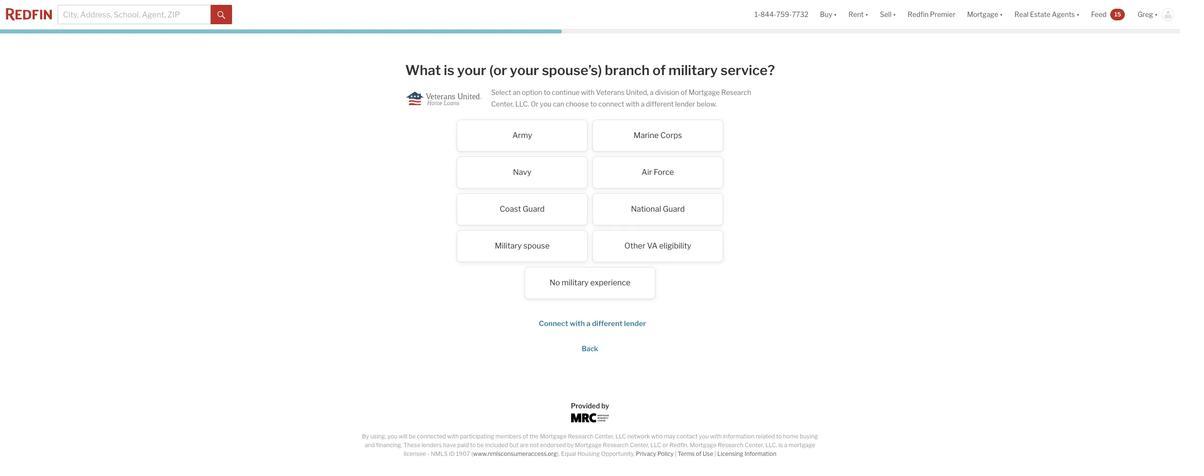 Task type: locate. For each thing, give the bounding box(es) containing it.
1 vertical spatial different
[[592, 319, 623, 328]]

0 vertical spatial is
[[444, 62, 455, 79]]

(
[[472, 451, 473, 458]]

redfin
[[908, 10, 929, 19]]

veterans
[[596, 88, 625, 96]]

your
[[457, 62, 487, 79], [510, 62, 539, 79]]

1 vertical spatial by
[[567, 442, 574, 449]]

not
[[530, 442, 539, 449]]

mortgage left real
[[968, 10, 999, 19]]

buy ▾ button
[[815, 0, 843, 29]]

llc. left or
[[516, 100, 530, 108]]

research up the housing
[[568, 433, 594, 440]]

1 your from the left
[[457, 62, 487, 79]]

spouse's)
[[542, 62, 602, 79]]

2 guard from the left
[[663, 204, 685, 214]]

0 horizontal spatial guard
[[523, 204, 545, 214]]

buy
[[821, 10, 833, 19]]

different down division
[[646, 100, 674, 108]]

mortgage up use
[[690, 442, 717, 449]]

greg ▾
[[1138, 10, 1159, 19]]

of
[[653, 62, 666, 79], [681, 88, 688, 96], [523, 433, 529, 440], [696, 451, 702, 458]]

equal
[[561, 451, 577, 458]]

feed
[[1092, 10, 1107, 19]]

mortgage up the housing
[[575, 442, 602, 449]]

connect with a different lender
[[539, 319, 646, 328]]

1-844-759-7732
[[755, 10, 809, 19]]

▾ right greg
[[1155, 10, 1159, 19]]

a inside by using, you will be connected with participating members of the mortgage research center, llc network who may contact you with information related to home buying and financing. these lenders have paid to be included but are not endorsed by mortgage research center, llc or redfin. mortgage research center, llc. is a mortgage licensee - nmls id 1907 (
[[785, 442, 788, 449]]

by inside by using, you will be connected with participating members of the mortgage research center, llc network who may contact you with information related to home buying and financing. these lenders have paid to be included but are not endorsed by mortgage research center, llc or redfin. mortgage research center, llc. is a mortgage licensee - nmls id 1907 (
[[567, 442, 574, 449]]

1 horizontal spatial guard
[[663, 204, 685, 214]]

of inside select an option to continue with veterans united, a division of mortgage research center, llc. or you can choose to connect with a different lender below.
[[681, 88, 688, 96]]

you inside select an option to continue with veterans united, a division of mortgage research center, llc. or you can choose to connect with a different lender below.
[[540, 100, 552, 108]]

center, down network
[[630, 442, 650, 449]]

guard for national guard
[[663, 204, 685, 214]]

to left home
[[777, 433, 782, 440]]

experience
[[591, 278, 631, 287]]

by up mortgage research center image
[[602, 402, 610, 410]]

City, Address, School, Agent, ZIP search field
[[58, 5, 211, 24]]

research inside select an option to continue with veterans united, a division of mortgage research center, llc. or you can choose to connect with a different lender below.
[[722, 88, 752, 96]]

4 ▾ from the left
[[1000, 10, 1004, 19]]

1 guard from the left
[[523, 204, 545, 214]]

by using, you will be connected with participating members of the mortgage research center, llc network who may contact you with information related to home buying and financing. these lenders have paid to be included but are not endorsed by mortgage research center, llc or redfin. mortgage research center, llc. is a mortgage licensee - nmls id 1907 (
[[362, 433, 819, 458]]

1 horizontal spatial llc
[[651, 442, 662, 449]]

0 vertical spatial different
[[646, 100, 674, 108]]

is right what
[[444, 62, 455, 79]]

1 horizontal spatial llc.
[[766, 442, 778, 449]]

0 horizontal spatial llc.
[[516, 100, 530, 108]]

using,
[[371, 433, 387, 440]]

-
[[428, 451, 430, 458]]

premier
[[931, 10, 956, 19]]

▾ right buy
[[834, 10, 837, 19]]

or
[[531, 100, 539, 108]]

participating
[[460, 433, 495, 440]]

a down home
[[785, 442, 788, 449]]

can
[[553, 100, 565, 108]]

national guard
[[631, 204, 685, 214]]

guard
[[523, 204, 545, 214], [663, 204, 685, 214]]

provided by
[[571, 402, 610, 410]]

5 ▾ from the left
[[1077, 10, 1080, 19]]

1 horizontal spatial different
[[646, 100, 674, 108]]

select an option to continue with veterans united, a division of mortgage research center, llc. or you can choose to connect with a different lender below.
[[491, 88, 752, 108]]

have
[[443, 442, 456, 449]]

0 horizontal spatial llc
[[616, 433, 627, 440]]

2 your from the left
[[510, 62, 539, 79]]

choose
[[566, 100, 589, 108]]

1 horizontal spatial be
[[477, 442, 484, 449]]

lenders
[[422, 442, 442, 449]]

▾ for greg ▾
[[1155, 10, 1159, 19]]

▾ for rent ▾
[[866, 10, 869, 19]]

1 ▾ from the left
[[834, 10, 837, 19]]

mortgage up lender below.
[[689, 88, 720, 96]]

| right use
[[715, 451, 716, 458]]

mortgage ▾ button
[[968, 0, 1004, 29]]

3 ▾ from the left
[[894, 10, 897, 19]]

licensing information link
[[718, 451, 777, 458]]

provided
[[571, 402, 600, 410]]

llc. down related
[[766, 442, 778, 449]]

other
[[625, 241, 646, 250]]

air
[[642, 168, 653, 177]]

1 horizontal spatial by
[[602, 402, 610, 410]]

www.nmlsconsumeraccess.org ). equal housing opportunity. privacy policy | terms of use | licensing information
[[473, 451, 777, 458]]

is
[[444, 62, 455, 79], [779, 442, 783, 449]]

different inside select an option to continue with veterans united, a division of mortgage research center, llc. or you can choose to connect with a different lender below.
[[646, 100, 674, 108]]

0 horizontal spatial be
[[409, 433, 416, 440]]

| down the redfin.
[[675, 451, 677, 458]]

0 horizontal spatial by
[[567, 442, 574, 449]]

mortgage
[[968, 10, 999, 19], [689, 88, 720, 96], [540, 433, 567, 440], [575, 442, 602, 449], [690, 442, 717, 449]]

financing.
[[376, 442, 403, 449]]

0 horizontal spatial |
[[675, 451, 677, 458]]

buying
[[800, 433, 819, 440]]

0 horizontal spatial you
[[388, 433, 398, 440]]

guard right coast
[[523, 204, 545, 214]]

guard right national
[[663, 204, 685, 214]]

llc up opportunity.
[[616, 433, 627, 440]]

mortgage research center image
[[572, 414, 609, 423]]

you right contact
[[699, 433, 709, 440]]

of left the at the bottom left of the page
[[523, 433, 529, 440]]

is inside by using, you will be connected with participating members of the mortgage research center, llc network who may contact you with information related to home buying and financing. these lenders have paid to be included but are not endorsed by mortgage research center, llc or redfin. mortgage research center, llc. is a mortgage licensee - nmls id 1907 (
[[779, 442, 783, 449]]

1 horizontal spatial you
[[540, 100, 552, 108]]

▾ left real
[[1000, 10, 1004, 19]]

mortgage inside dropdown button
[[968, 10, 999, 19]]

real estate agents ▾ button
[[1009, 0, 1086, 29]]

coast
[[500, 204, 521, 214]]

opportunity.
[[601, 451, 635, 458]]

a down the united, at the right top of page
[[641, 100, 645, 108]]

different left the 'lender'
[[592, 319, 623, 328]]

|
[[675, 451, 677, 458], [715, 451, 716, 458]]

1 horizontal spatial your
[[510, 62, 539, 79]]

center, down 'select' at left top
[[491, 100, 514, 108]]

▾ inside mortgage ▾ dropdown button
[[1000, 10, 1004, 19]]

0 horizontal spatial different
[[592, 319, 623, 328]]

you up financing.
[[388, 433, 398, 440]]

center,
[[491, 100, 514, 108], [595, 433, 615, 440], [630, 442, 650, 449], [745, 442, 765, 449]]

0 vertical spatial by
[[602, 402, 610, 410]]

▾ inside sell ▾ dropdown button
[[894, 10, 897, 19]]

▾ inside buy ▾ dropdown button
[[834, 10, 837, 19]]

be
[[409, 433, 416, 440], [477, 442, 484, 449]]

rent ▾ button
[[843, 0, 875, 29]]

2 ▾ from the left
[[866, 10, 869, 19]]

llc.
[[516, 100, 530, 108], [766, 442, 778, 449]]

1 horizontal spatial is
[[779, 442, 783, 449]]

6 ▾ from the left
[[1155, 10, 1159, 19]]

to up (
[[470, 442, 476, 449]]

research down military service?
[[722, 88, 752, 96]]

is left mortgage
[[779, 442, 783, 449]]

your left (or
[[457, 62, 487, 79]]

redfin premier
[[908, 10, 956, 19]]

1 vertical spatial is
[[779, 442, 783, 449]]

1 | from the left
[[675, 451, 677, 458]]

be up these
[[409, 433, 416, 440]]

of up lender below.
[[681, 88, 688, 96]]

0 vertical spatial llc.
[[516, 100, 530, 108]]

buy ▾ button
[[821, 0, 837, 29]]

llc up privacy policy link
[[651, 442, 662, 449]]

with right "connect" at the left bottom of page
[[570, 319, 585, 328]]

mortgage ▾
[[968, 10, 1004, 19]]

connected
[[417, 433, 446, 440]]

submit search image
[[218, 11, 225, 19]]

terms
[[678, 451, 695, 458]]

▾ inside rent ▾ dropdown button
[[866, 10, 869, 19]]

the
[[530, 433, 539, 440]]

licensee
[[404, 451, 426, 458]]

mortgage up endorsed
[[540, 433, 567, 440]]

division
[[655, 88, 680, 96]]

(or
[[490, 62, 507, 79]]

you right or
[[540, 100, 552, 108]]

▾ right agents
[[1077, 10, 1080, 19]]

agents
[[1053, 10, 1076, 19]]

▾ right sell on the top of the page
[[894, 10, 897, 19]]

continue
[[552, 88, 580, 96]]

a up the back button at bottom
[[587, 319, 591, 328]]

information
[[723, 433, 755, 440]]

1 vertical spatial llc.
[[766, 442, 778, 449]]

a
[[650, 88, 654, 96], [641, 100, 645, 108], [587, 319, 591, 328], [785, 442, 788, 449]]

by up the 'equal'
[[567, 442, 574, 449]]

with up have
[[447, 433, 459, 440]]

▾ inside the real estate agents ▾ link
[[1077, 10, 1080, 19]]

center, up opportunity.
[[595, 433, 615, 440]]

15
[[1115, 11, 1122, 18]]

of up division
[[653, 62, 666, 79]]

real estate agents ▾
[[1015, 10, 1080, 19]]

▾
[[834, 10, 837, 19], [866, 10, 869, 19], [894, 10, 897, 19], [1000, 10, 1004, 19], [1077, 10, 1080, 19], [1155, 10, 1159, 19]]

▾ right the rent
[[866, 10, 869, 19]]

0 horizontal spatial your
[[457, 62, 487, 79]]

rent ▾
[[849, 10, 869, 19]]

0 vertical spatial llc
[[616, 433, 627, 440]]

you
[[540, 100, 552, 108], [388, 433, 398, 440], [699, 433, 709, 440]]

included
[[485, 442, 509, 449]]

1 horizontal spatial |
[[715, 451, 716, 458]]

your up option
[[510, 62, 539, 79]]

be down participating
[[477, 442, 484, 449]]

other va eligibility
[[625, 241, 692, 250]]

of left use
[[696, 451, 702, 458]]



Task type: describe. For each thing, give the bounding box(es) containing it.
of inside by using, you will be connected with participating members of the mortgage research center, llc network who may contact you with information related to home buying and financing. these lenders have paid to be included but are not endorsed by mortgage research center, llc or redfin. mortgage research center, llc. is a mortgage licensee - nmls id 1907 (
[[523, 433, 529, 440]]

rent
[[849, 10, 864, 19]]

mortgage
[[789, 442, 816, 449]]

connect
[[539, 319, 569, 328]]

an
[[513, 88, 521, 96]]

0 horizontal spatial is
[[444, 62, 455, 79]]

national
[[631, 204, 662, 214]]

center, up information
[[745, 442, 765, 449]]

licensing
[[718, 451, 744, 458]]

sell ▾ button
[[875, 0, 902, 29]]

may
[[664, 433, 676, 440]]

redfin premier button
[[902, 0, 962, 29]]

information
[[745, 451, 777, 458]]

1-844-759-7732 link
[[755, 10, 809, 19]]

coast guard
[[500, 204, 545, 214]]

nmls
[[431, 451, 448, 458]]

branch
[[605, 62, 650, 79]]

research up opportunity.
[[603, 442, 629, 449]]

▾ for sell ▾
[[894, 10, 897, 19]]

with inside what is your (or your spouse's) branch of military service? option group
[[570, 319, 585, 328]]

va
[[647, 241, 658, 250]]

contact
[[677, 433, 698, 440]]

eligibility
[[660, 241, 692, 250]]

network
[[628, 433, 650, 440]]

united,
[[626, 88, 649, 96]]

to right "choose"
[[591, 100, 597, 108]]

corps
[[661, 131, 683, 140]]

sell ▾ button
[[881, 0, 897, 29]]

greg
[[1138, 10, 1154, 19]]

what
[[405, 62, 441, 79]]

with down the united, at the right top of page
[[626, 100, 640, 108]]

1-
[[755, 10, 761, 19]]

0 vertical spatial be
[[409, 433, 416, 440]]

privacy
[[636, 451, 657, 458]]

connect
[[599, 100, 625, 108]]

army
[[513, 131, 532, 140]]

a inside option group
[[587, 319, 591, 328]]

2 horizontal spatial you
[[699, 433, 709, 440]]

with up use
[[711, 433, 722, 440]]

option
[[522, 88, 543, 96]]

what is your (or your spouse's) branch of military service?
[[405, 62, 775, 79]]

1 vertical spatial be
[[477, 442, 484, 449]]

use
[[703, 451, 714, 458]]

military
[[495, 241, 522, 250]]

sell
[[881, 10, 892, 19]]

with up "choose"
[[581, 88, 595, 96]]

navy
[[513, 168, 532, 177]]

real estate agents ▾ link
[[1015, 0, 1080, 29]]

7732
[[792, 10, 809, 19]]

rent ▾ button
[[849, 0, 869, 29]]

military service?
[[669, 62, 775, 79]]

redfin.
[[670, 442, 689, 449]]

▾ for buy ▾
[[834, 10, 837, 19]]

1 vertical spatial llc
[[651, 442, 662, 449]]

estate
[[1031, 10, 1051, 19]]

a right the united, at the right top of page
[[650, 88, 654, 96]]

who
[[652, 433, 663, 440]]

by
[[362, 433, 369, 440]]

2 | from the left
[[715, 451, 716, 458]]

research up "licensing"
[[718, 442, 744, 449]]

privacy policy link
[[636, 451, 674, 458]]

).
[[557, 451, 560, 458]]

different inside what is your (or your spouse's) branch of military service? option group
[[592, 319, 623, 328]]

military
[[562, 278, 589, 287]]

housing
[[578, 451, 600, 458]]

llc. inside by using, you will be connected with participating members of the mortgage research center, llc network who may contact you with information related to home buying and financing. these lenders have paid to be included but are not endorsed by mortgage research center, llc or redfin. mortgage research center, llc. is a mortgage licensee - nmls id 1907 (
[[766, 442, 778, 449]]

guard for coast guard
[[523, 204, 545, 214]]

mortgage inside select an option to continue with veterans united, a division of mortgage research center, llc. or you can choose to connect with a different lender below.
[[689, 88, 720, 96]]

what is your (or your spouse's) branch of military service? option group
[[397, 120, 787, 334]]

center, inside select an option to continue with veterans united, a division of mortgage research center, llc. or you can choose to connect with a different lender below.
[[491, 100, 514, 108]]

marine
[[634, 131, 659, 140]]

spouse
[[524, 241, 550, 250]]

terms of use link
[[678, 451, 714, 458]]

buy ▾
[[821, 10, 837, 19]]

llc. inside select an option to continue with veterans united, a division of mortgage research center, llc. or you can choose to connect with a different lender below.
[[516, 100, 530, 108]]

but
[[510, 442, 519, 449]]

are
[[520, 442, 529, 449]]

to right option
[[544, 88, 551, 96]]

members
[[496, 433, 522, 440]]

lender
[[624, 319, 646, 328]]

paid
[[458, 442, 469, 449]]

force
[[654, 168, 674, 177]]

endorsed
[[540, 442, 566, 449]]

air force
[[642, 168, 674, 177]]

back button
[[582, 345, 599, 353]]

1907
[[456, 451, 470, 458]]

sell ▾
[[881, 10, 897, 19]]

844-
[[761, 10, 777, 19]]

or
[[663, 442, 669, 449]]

will
[[399, 433, 408, 440]]

marine corps
[[634, 131, 683, 140]]

policy
[[658, 451, 674, 458]]

veterans united home loans image
[[406, 91, 482, 105]]

id
[[449, 451, 455, 458]]

▾ for mortgage ▾
[[1000, 10, 1004, 19]]



Task type: vqa. For each thing, say whether or not it's contained in the screenshot.
'PUBLIC'
no



